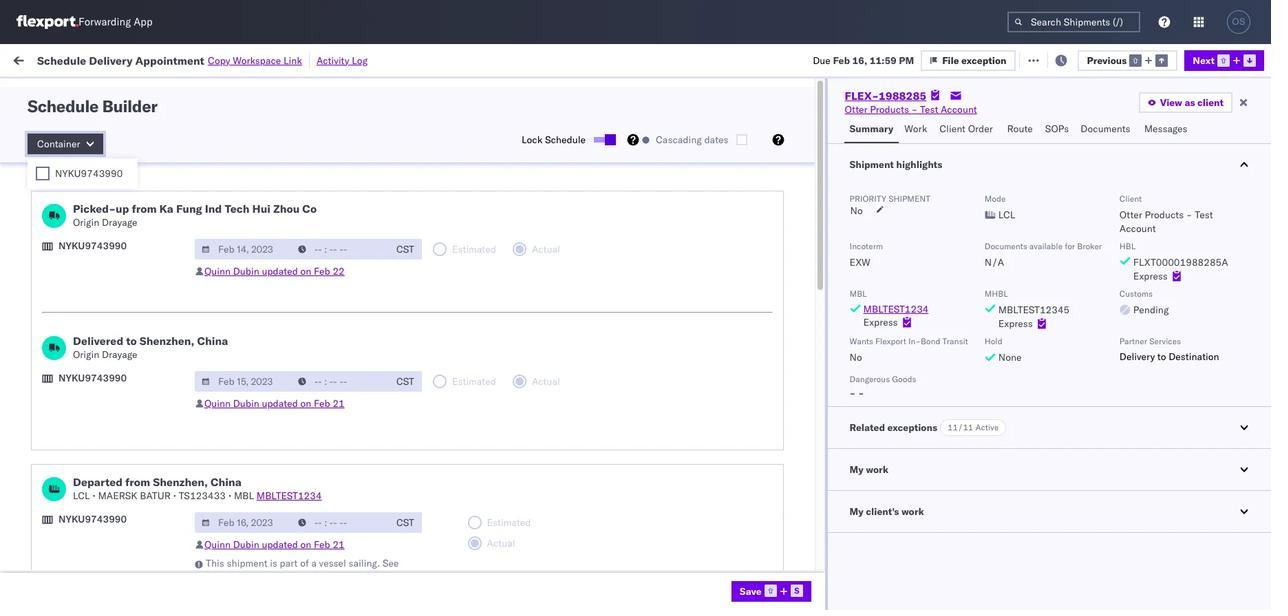 Task type: describe. For each thing, give the bounding box(es) containing it.
of inside this shipment is part of a vessel sailing. see for details.
[[300, 557, 309, 569]]

6 bookings from the top
[[690, 506, 730, 518]]

quinn dubin updated on feb 21 button for departed from shenzhen, china
[[204, 538, 345, 551]]

work inside button
[[905, 123, 928, 135]]

shipment for priority
[[889, 193, 931, 204]]

5 schedule pickup from los angeles, ca link from the top
[[32, 467, 196, 495]]

summary
[[850, 123, 894, 135]]

shipment for this
[[227, 557, 268, 569]]

from for schedule pickup from los angeles international airport link
[[107, 135, 127, 147]]

work inside button
[[151, 53, 175, 66]]

as
[[1185, 96, 1196, 109]]

3 resize handle column header from the left
[[398, 107, 415, 610]]

flex id button
[[821, 109, 917, 123]]

2 dubin from the top
[[233, 397, 259, 410]]

workitem button
[[8, 109, 200, 123]]

departed
[[73, 475, 123, 489]]

9 resize handle column header from the left
[[1004, 107, 1020, 610]]

next button
[[1185, 50, 1265, 71]]

0 vertical spatial flex-1988285
[[845, 89, 927, 103]]

mar for second schedule pickup from los angeles, ca link from the bottom of the page
[[292, 475, 310, 488]]

-- : -- -- text field for delivered to shenzhen, china
[[291, 371, 389, 392]]

2 schedule delivery appointment link from the top
[[32, 262, 169, 276]]

confirm pickup from los angeles, ca for bookings test consignee
[[32, 316, 180, 343]]

1 2001714 from the top
[[879, 142, 921, 155]]

forwarding app link
[[17, 15, 153, 29]]

confirm pickup from los angeles, ca link for bookings test consignee
[[32, 316, 196, 343]]

bicu1234565, demu1232567
[[938, 505, 1078, 518]]

flex
[[828, 112, 843, 123]]

flexport. image
[[17, 15, 78, 29]]

Search Work text field
[[808, 49, 958, 70]]

7 ocean from the top
[[421, 566, 450, 579]]

20,
[[311, 203, 326, 215]]

upload proof of delivery
[[32, 414, 138, 427]]

from for confirm pickup from los angeles, ca link for bookings test consignee
[[102, 316, 122, 329]]

delivered
[[73, 334, 123, 348]]

am for 9:00
[[245, 415, 261, 427]]

4 schedule delivery appointment link from the top
[[32, 565, 169, 579]]

zhou
[[273, 202, 300, 216]]

products inside client otter products - test account incoterm exw
[[1145, 209, 1185, 221]]

0 horizontal spatial work
[[39, 50, 75, 69]]

5 resize handle column header from the left
[[577, 107, 594, 610]]

express for flxt00001988285a
[[1134, 270, 1168, 282]]

flex-1891264
[[850, 294, 921, 306]]

- inside client otter products - test account incoterm exw
[[1187, 209, 1193, 221]]

23,
[[311, 324, 326, 336]]

quinn dubin updated on feb 22
[[204, 265, 345, 278]]

flex-1911408 for 11:59 pm pst, feb 23, 2023
[[850, 324, 921, 336]]

work button
[[900, 116, 935, 143]]

hbl
[[1120, 241, 1136, 251]]

11/11 active
[[948, 422, 999, 432]]

in-
[[909, 336, 921, 346]]

confirm for 12:00 am pst, feb 25, 2023
[[32, 384, 67, 396]]

nyku9743990 for departed from shenzhen, china
[[59, 513, 127, 525]]

flexport inside wants flexport in-bond transit no
[[876, 336, 907, 346]]

shipment highlights button
[[828, 144, 1272, 185]]

origin inside picked-up from ka fung ind tech hui zhou co origin drayage
[[73, 216, 99, 229]]

1911408 for 12:00 am pst, feb 25, 2023
[[879, 385, 921, 397]]

10 resize handle column header from the left
[[1176, 107, 1193, 610]]

mar for 1st schedule pickup from los angeles, ca link from the bottom of the page
[[292, 506, 310, 518]]

0 horizontal spatial file
[[943, 54, 960, 66]]

batur
[[140, 490, 171, 502]]

1 schedule pickup from los angeles, ca button from the top
[[32, 104, 196, 133]]

view as client button
[[1139, 92, 1233, 113]]

mmm d, yyyy text field for co
[[195, 239, 293, 260]]

11:59 right the 16,
[[870, 54, 897, 66]]

china inside 'departed from shenzhen, china lcl • maersk batur • ts123433 • mbl mbltest1234'
[[211, 475, 242, 489]]

ocean lcl for schedule pickup from los angeles, ca
[[421, 233, 469, 245]]

6 schedule pickup from los angeles, ca link from the top
[[32, 498, 196, 525]]

1 11:59 pm pst, mar 2, 2023 from the top
[[222, 475, 348, 488]]

2 quinn from the top
[[204, 397, 231, 410]]

departed from shenzhen, china lcl • maersk batur • ts123433 • mbl mbltest1234
[[73, 475, 322, 502]]

work,
[[146, 85, 167, 95]]

test inside client otter products - test account incoterm exw
[[1196, 209, 1214, 221]]

express for mbltest12345
[[999, 317, 1033, 330]]

11:59 down 9:00
[[222, 445, 249, 458]]

pickup for flxt00001977428a schedule pickup from los angeles, ca button
[[75, 226, 105, 238]]

11:59 pm pst, feb 23, 2023
[[222, 324, 352, 336]]

2 schedule pickup from los angeles, ca from the top
[[32, 226, 186, 252]]

ca for confirm pickup from los angeles, ca link for honeywell - test account
[[32, 360, 45, 373]]

17,
[[311, 142, 326, 155]]

clearance
[[107, 195, 151, 208]]

flex id
[[828, 112, 854, 123]]

16,
[[853, 54, 868, 66]]

builder
[[102, 96, 157, 116]]

honeywell for confirm pickup from los angeles, ca
[[690, 354, 735, 367]]

risk
[[285, 53, 301, 66]]

schedule pickup from los angeles, ca button for --
[[32, 498, 196, 526]]

11/11
[[948, 422, 974, 432]]

6 bookings test consignee from the top
[[690, 506, 800, 518]]

4 mar from the top
[[292, 566, 310, 579]]

4 schedule delivery appointment button from the top
[[32, 565, 169, 580]]

11:59 down ts123433
[[222, 506, 249, 518]]

1 schedule pickup from los angeles, ca link from the top
[[32, 104, 196, 131]]

container for container numbers
[[938, 107, 975, 117]]

ca for 1st schedule pickup from los angeles, ca link from the bottom of the page
[[32, 512, 45, 524]]

available
[[1030, 241, 1063, 251]]

2 • from the left
[[173, 490, 176, 502]]

of inside button
[[91, 414, 100, 427]]

sops
[[1046, 123, 1070, 135]]

2, for 3rd schedule delivery appointment link
[[312, 536, 321, 548]]

flex-2150210 for 12:00 pm pst, feb 20, 2023
[[850, 203, 921, 215]]

bicu1234565,
[[938, 505, 1006, 518]]

2 resize handle column header from the left
[[350, 107, 366, 610]]

pickup for confirm pickup from los angeles, ca button related to bookings test consignee
[[69, 316, 99, 329]]

import
[[117, 53, 148, 66]]

part
[[280, 557, 298, 569]]

1 schedule delivery appointment button from the top
[[32, 171, 169, 186]]

3 schedule pickup from los angeles, ca from the top
[[32, 286, 186, 312]]

1 bookings test consignee from the top
[[690, 294, 800, 306]]

test123
[[1027, 294, 1068, 306]]

2 11:59 pm pst, mar 2, 2023 from the top
[[222, 506, 348, 518]]

3 schedule delivery appointment link from the top
[[32, 535, 169, 548]]

cst for co
[[397, 243, 414, 255]]

demo for 11:59 pm pst, mar 2, 2023
[[639, 566, 665, 579]]

on left the log
[[338, 53, 349, 66]]

flexport for 11:59 pm pst, feb 27, 2023
[[600, 445, 636, 458]]

21, for schedule delivery appointment
[[305, 263, 320, 276]]

os button
[[1224, 6, 1255, 38]]

schedule delivery appointment for third schedule delivery appointment link from the bottom of the page
[[32, 263, 169, 275]]

save button
[[732, 581, 812, 602]]

1977428 for confirm pickup from los angeles, ca
[[879, 354, 921, 367]]

2 schedule pickup from los angeles, ca link from the top
[[32, 225, 196, 252]]

upload customs clearance documents link
[[32, 195, 196, 222]]

dubin for co
[[233, 265, 259, 278]]

forwarding app
[[78, 15, 153, 29]]

5 schedule pickup from los angeles, ca from the top
[[32, 468, 186, 494]]

appointment for 3rd schedule delivery appointment link
[[113, 535, 169, 548]]

4 schedule pickup from los angeles, ca button from the top
[[32, 467, 196, 496]]

5 bookings from the top
[[690, 475, 730, 488]]

0 vertical spatial 1988285
[[879, 89, 927, 103]]

activity log button
[[317, 52, 368, 68]]

nyku9743990 for picked-up from ka fung ind tech hui zhou co
[[59, 240, 127, 252]]

1 horizontal spatial file exception
[[1036, 53, 1100, 66]]

fcl for confirm delivery
[[452, 385, 470, 397]]

1 vertical spatial no
[[851, 205, 863, 217]]

2 2001714 from the top
[[879, 172, 921, 185]]

my client's work
[[850, 505, 925, 518]]

1 vertical spatial demu1232567
[[1008, 505, 1078, 518]]

0 vertical spatial mbl
[[850, 289, 867, 299]]

copy workspace link button
[[208, 54, 302, 66]]

3 bookings from the top
[[690, 385, 730, 397]]

27,
[[311, 445, 326, 458]]

from inside picked-up from ka fung ind tech hui zhou co origin drayage
[[132, 202, 157, 216]]

1977428 for schedule delivery appointment
[[879, 263, 921, 276]]

2 bookings test consignee from the top
[[690, 324, 800, 336]]

mbl inside 'departed from shenzhen, china lcl • maersk batur • ts123433 • mbl mbltest1234'
[[234, 490, 254, 502]]

1 bookings from the top
[[690, 294, 730, 306]]

1 western from the top
[[808, 142, 844, 155]]

client order
[[940, 123, 993, 135]]

1 vertical spatial flex-1988285
[[850, 112, 921, 124]]

2 horizontal spatial mbltest1234
[[1027, 112, 1093, 124]]

1 integration test account - western digital from the top
[[690, 142, 875, 155]]

container for container
[[37, 138, 80, 150]]

7:30 for schedule delivery appointment
[[222, 263, 243, 276]]

airport
[[90, 148, 121, 161]]

MMM D, YYYY text field
[[195, 371, 293, 392]]

Search Shipments (/) text field
[[1008, 12, 1141, 32]]

11:59 up mmm d, yyyy text box at the left
[[222, 324, 249, 336]]

previous button
[[1078, 50, 1178, 71]]

7:30 pm pst, feb 21, 2023 for schedule pickup from los angeles, ca
[[222, 233, 346, 245]]

4 resize handle column header from the left
[[488, 107, 504, 610]]

0 horizontal spatial file exception
[[943, 54, 1007, 66]]

flexport for 11:59 pm pst, mar 2, 2023
[[600, 566, 636, 579]]

container numbers
[[938, 107, 975, 128]]

track
[[351, 53, 373, 66]]

schedule pickup from los angeles, ca button for test123
[[32, 285, 196, 314]]

8 bookings from the top
[[690, 566, 730, 579]]

7:30 pm pst, feb 21, 2023 for schedule delivery appointment
[[222, 263, 346, 276]]

2150210 for 12:00 pm pst, feb 20, 2023
[[879, 203, 921, 215]]

mbl/mawb
[[1027, 112, 1075, 123]]

3 schedule pickup from los angeles, ca link from the top
[[32, 285, 196, 313]]

ca for confirm pickup from los angeles, ca link for bookings test consignee
[[32, 330, 45, 343]]

11 resize handle column header from the left
[[1237, 107, 1253, 610]]

hold
[[985, 336, 1003, 346]]

flxt00001977428a for confirm pickup from los angeles, ca
[[1027, 354, 1122, 367]]

3 11:59 pm pst, mar 2, 2023 from the top
[[222, 536, 348, 548]]

to inside delivered to shenzhen, china origin drayage
[[126, 334, 137, 348]]

air
[[421, 142, 434, 155]]

confirm pickup from los angeles, ca link for honeywell - test account
[[32, 346, 196, 374]]

my client's work button
[[828, 491, 1272, 532]]

schedule pickup from los angeles international airport button
[[32, 134, 196, 163]]

4 ocean from the top
[[421, 445, 450, 458]]

ca for second schedule pickup from los angeles, ca link from the bottom of the page
[[32, 482, 45, 494]]

appointment for 4th schedule delivery appointment link from the top
[[113, 566, 169, 578]]

los inside schedule pickup from los angeles international airport
[[130, 135, 145, 147]]

integration for 12:00 pm pst, feb 20, 2023
[[690, 203, 737, 215]]

12:00 pm pst, feb 20, 2023
[[222, 203, 352, 215]]

pickup for 2nd schedule pickup from los angeles, ca button from the bottom of the page
[[75, 468, 105, 480]]

confirm pickup from los angeles, ca button for honeywell - test account
[[32, 346, 196, 375]]

1977428 for schedule pickup from los angeles, ca
[[879, 233, 921, 245]]

25, for 9:00 am pst, feb 25, 2023
[[306, 415, 321, 427]]

2 confirm from the top
[[32, 347, 67, 359]]

mhbl
[[985, 289, 1009, 299]]

2150210 for 9:00 am pst, feb 25, 2023
[[879, 415, 921, 427]]

ag for 12:00 pm pst, feb 20, 2023
[[825, 203, 838, 215]]

759
[[254, 53, 272, 66]]

os
[[1233, 17, 1246, 27]]

this shipment is part of a vessel sailing. see for details.
[[206, 557, 399, 583]]

schedule delivery appointment copy workspace link
[[37, 53, 302, 67]]

angeles, for third schedule pickup from los angeles, ca link from the bottom
[[148, 438, 186, 450]]

fcl for schedule pickup from los angeles, ca
[[452, 506, 470, 518]]

shipment
[[850, 158, 894, 171]]

from for confirm pickup from los angeles, ca link for honeywell - test account
[[102, 347, 122, 359]]

fcl for schedule delivery appointment
[[452, 536, 470, 548]]

5 ocean from the top
[[421, 506, 450, 518]]

-- : -- -- text field for departed from shenzhen, china
[[291, 512, 389, 533]]

ca for third schedule pickup from los angeles, ca link from the bottom
[[32, 451, 45, 464]]

account inside client otter products - test account incoterm exw
[[1120, 222, 1157, 235]]

205 on track
[[317, 53, 373, 66]]

flexport demo consignee for 11:59 pm pst, feb 27, 2023
[[600, 445, 713, 458]]

0 horizontal spatial exception
[[962, 54, 1007, 66]]

0 vertical spatial demu1232567
[[938, 324, 1008, 336]]

1 vertical spatial mbltest1234
[[864, 303, 929, 315]]

snoozed
[[288, 85, 320, 95]]

demo123
[[1027, 324, 1074, 336]]

2 western from the top
[[808, 172, 844, 185]]

progress
[[216, 85, 250, 95]]

numbers for mbl/mawb numbers
[[1077, 112, 1112, 123]]

3 • from the left
[[228, 490, 232, 502]]

client
[[1198, 96, 1224, 109]]

app
[[134, 15, 153, 29]]

2 schedule delivery appointment button from the top
[[32, 262, 169, 277]]

partner
[[1120, 336, 1148, 346]]

picked-up from ka fung ind tech hui zhou co origin drayage
[[73, 202, 317, 229]]

my work inside button
[[850, 463, 889, 476]]

wants
[[850, 336, 874, 346]]

2 integration test account - western digital from the top
[[690, 172, 875, 185]]

1 vertical spatial mbltest1234 button
[[257, 490, 322, 502]]

1 vertical spatial 1988285
[[879, 112, 921, 124]]

4 schedule pickup from los angeles, ca from the top
[[32, 438, 186, 464]]

0 horizontal spatial otter
[[845, 103, 868, 116]]

dangerous
[[850, 374, 890, 384]]

2 flex-2001714 from the top
[[850, 172, 921, 185]]

message
[[186, 53, 224, 66]]

otter inside client otter products - test account incoterm exw
[[1120, 209, 1143, 221]]

1891264
[[879, 294, 921, 306]]

0 vertical spatial my
[[14, 50, 36, 69]]

2 ocean fcl from the top
[[421, 445, 470, 458]]

0 vertical spatial my work
[[14, 50, 75, 69]]

filtered
[[14, 84, 47, 97]]

5 bookings test consignee from the top
[[690, 475, 800, 488]]

1 horizontal spatial customs
[[1120, 289, 1153, 299]]

for inside documents available for broker n/a
[[1065, 241, 1076, 251]]

confirm delivery link
[[32, 383, 105, 397]]

operator
[[1200, 112, 1233, 123]]

documents available for broker n/a
[[985, 241, 1103, 269]]

batch
[[1194, 53, 1221, 66]]

client otter products - test account incoterm exw
[[850, 193, 1214, 269]]

flex-1977428 for schedule delivery appointment
[[850, 263, 921, 276]]

container numbers button
[[931, 104, 1007, 129]]

cst for ts123433
[[397, 516, 414, 529]]

1 horizontal spatial exception
[[1055, 53, 1100, 66]]

4 schedule pickup from los angeles, ca link from the top
[[32, 437, 196, 464]]

dubin for ts123433
[[233, 538, 259, 551]]

exw
[[850, 256, 871, 269]]

7 bookings from the top
[[690, 536, 730, 548]]

2 cst from the top
[[397, 375, 414, 388]]

bond
[[921, 336, 941, 346]]

1 resize handle column header from the left
[[197, 107, 213, 610]]



Task type: locate. For each thing, give the bounding box(es) containing it.
maeu1234567 for confirm pickup from los angeles, ca
[[938, 354, 1008, 366]]

file down search shipments (/) "text box"
[[1036, 53, 1053, 66]]

documents for documents available for broker n/a
[[985, 241, 1028, 251]]

1 vertical spatial client
[[1120, 193, 1143, 204]]

2 vertical spatial work
[[902, 505, 925, 518]]

upload left picked-
[[32, 195, 63, 208]]

0 horizontal spatial mbltest1234 button
[[257, 490, 322, 502]]

schedule delivery appointment for 4th schedule delivery appointment link from the top
[[32, 566, 169, 578]]

numbers inside container numbers
[[938, 118, 972, 128]]

due
[[813, 54, 831, 66]]

on down 12:00 am pst, feb 25, 2023
[[301, 397, 312, 410]]

1 horizontal spatial mbltest1234
[[864, 303, 929, 315]]

upload for upload proof of delivery
[[32, 414, 63, 427]]

2 2150210 from the top
[[879, 415, 921, 427]]

numbers inside mbl/mawb numbers "button"
[[1077, 112, 1112, 123]]

0 vertical spatial mbltest1234 button
[[864, 303, 929, 315]]

pickup for confirm pickup from los angeles, ca button corresponding to honeywell - test account
[[69, 347, 99, 359]]

5 fcl from the top
[[452, 566, 470, 579]]

lcl inside 'departed from shenzhen, china lcl • maersk batur • ts123433 • mbl mbltest1234'
[[73, 490, 90, 502]]

0 vertical spatial integration test account - western digital
[[690, 142, 875, 155]]

drayage inside picked-up from ka fung ind tech hui zhou co origin drayage
[[102, 216, 137, 229]]

view as client
[[1161, 96, 1224, 109]]

nyku9743990 for delivered to shenzhen, china
[[59, 372, 127, 384]]

2 vertical spatial honeywell
[[690, 354, 735, 367]]

-- : -- -- text field
[[291, 239, 389, 260]]

flexport
[[876, 336, 907, 346], [600, 445, 636, 458], [600, 566, 636, 579]]

2 demo from the top
[[639, 566, 665, 579]]

schedule pickup from los angeles, ca link up departed
[[32, 437, 196, 464]]

work right client's
[[902, 505, 925, 518]]

mbltest1234 up mawb1234
[[1027, 112, 1093, 124]]

12:00 am pst, feb 25, 2023
[[222, 385, 353, 397]]

documents up n/a
[[985, 241, 1028, 251]]

1988285
[[879, 89, 927, 103], [879, 112, 921, 124]]

schedule delivery appointment button
[[32, 171, 169, 186], [32, 262, 169, 277], [32, 535, 169, 550], [32, 565, 169, 580]]

1 vertical spatial customs
[[1120, 289, 1153, 299]]

flex-1988285 link
[[845, 89, 927, 103]]

snoozed : no
[[288, 85, 337, 95]]

on for departed from shenzhen, china
[[301, 538, 312, 551]]

resize handle column header
[[197, 107, 213, 610], [350, 107, 366, 610], [398, 107, 415, 610], [488, 107, 504, 610], [577, 107, 594, 610], [667, 107, 683, 610], [804, 107, 821, 610], [914, 107, 931, 610], [1004, 107, 1020, 610], [1176, 107, 1193, 610], [1237, 107, 1253, 610]]

origin down picked-
[[73, 216, 99, 229]]

flex-2150210 up incoterm
[[850, 203, 921, 215]]

confirm pickup from los angeles, ca
[[32, 316, 180, 343], [32, 347, 180, 373]]

exception
[[1055, 53, 1100, 66], [962, 54, 1007, 66]]

-- for flex-1919147
[[1027, 445, 1039, 458]]

3 schedule delivery appointment from the top
[[32, 535, 169, 548]]

flxt00001977428a for schedule delivery appointment
[[1027, 263, 1122, 276]]

no down priority
[[851, 205, 863, 217]]

quinn for batur
[[204, 538, 231, 551]]

2 vertical spatial no
[[850, 351, 863, 364]]

2 ag from the top
[[825, 415, 838, 427]]

forwarding
[[78, 15, 131, 29]]

12:30 pm pst, feb 17, 2023
[[222, 142, 352, 155]]

ag for 9:00 am pst, feb 25, 2023
[[825, 415, 838, 427]]

6 ocean from the top
[[421, 536, 450, 548]]

china inside delivered to shenzhen, china origin drayage
[[197, 334, 228, 348]]

1 flex-1977428 from the top
[[850, 233, 921, 245]]

2 1911408 from the top
[[879, 385, 921, 397]]

1911466 for 1st schedule pickup from los angeles, ca link from the bottom of the page
[[879, 506, 921, 518]]

maeu1234567 up n/a
[[938, 233, 1008, 245]]

filtered by:
[[14, 84, 63, 97]]

1 vertical spatial honeywell - test account
[[690, 263, 803, 276]]

1 vertical spatial flex-2150210
[[850, 415, 921, 427]]

4 ocean fcl from the top
[[421, 536, 470, 548]]

related
[[850, 421, 886, 434]]

0 vertical spatial to
[[126, 334, 137, 348]]

1 2, from the top
[[312, 475, 321, 488]]

0 vertical spatial quinn dubin updated on feb 21 button
[[204, 397, 345, 410]]

1 vertical spatial flexport
[[600, 445, 636, 458]]

1 ocean fcl from the top
[[421, 385, 470, 397]]

0 vertical spatial honeywell - test account
[[690, 233, 803, 245]]

1 vertical spatial 1911408
[[879, 385, 921, 397]]

client inside client otter products - test account incoterm exw
[[1120, 193, 1143, 204]]

transit
[[943, 336, 969, 346]]

summary button
[[845, 116, 900, 143]]

confirm delivery button
[[32, 383, 105, 398]]

confirm pickup from los angeles, ca button for bookings test consignee
[[32, 316, 196, 345]]

2 updated from the top
[[262, 397, 298, 410]]

angeles, for second schedule pickup from los angeles, ca link
[[148, 226, 186, 238]]

honeywell - test account for schedule delivery appointment
[[690, 263, 803, 276]]

: down 205 at the top
[[320, 85, 322, 95]]

documents down the international
[[32, 209, 81, 221]]

proof
[[65, 414, 89, 427]]

1 on from the top
[[808, 203, 822, 215]]

sops button
[[1040, 116, 1076, 143]]

ag left related
[[825, 415, 838, 427]]

3 ocean fcl from the top
[[421, 506, 470, 518]]

none
[[999, 351, 1022, 364]]

documents button
[[1076, 116, 1139, 143]]

1 maeu1234567 from the top
[[938, 233, 1008, 245]]

6 resize handle column header from the left
[[667, 107, 683, 610]]

1 horizontal spatial file
[[1036, 53, 1053, 66]]

6 schedule pickup from los angeles, ca from the top
[[32, 498, 186, 524]]

from inside schedule pickup from los angeles international airport
[[107, 135, 127, 147]]

from
[[107, 104, 127, 117], [107, 135, 127, 147], [132, 202, 157, 216], [107, 226, 127, 238], [107, 286, 127, 299], [102, 316, 122, 329], [102, 347, 122, 359], [107, 438, 127, 450], [107, 468, 127, 480], [125, 475, 150, 489], [107, 498, 127, 511]]

exception up container numbers button
[[962, 54, 1007, 66]]

schedule pickup from los angeles, ca button
[[32, 104, 196, 133], [32, 225, 196, 254], [32, 285, 196, 314], [32, 467, 196, 496], [32, 498, 196, 526]]

1 vertical spatial to
[[1158, 350, 1167, 363]]

8 resize handle column header from the left
[[914, 107, 931, 610]]

7 ca from the top
[[32, 482, 45, 494]]

maeu1234567 for schedule pickup from los angeles, ca
[[938, 233, 1008, 245]]

3 ocean from the top
[[421, 385, 450, 397]]

1 vertical spatial flexport demo consignee
[[600, 566, 713, 579]]

work inside button
[[902, 505, 925, 518]]

0 vertical spatial cst
[[397, 243, 414, 255]]

1 vertical spatial western
[[808, 172, 844, 185]]

delivery inside partner services delivery to destination
[[1120, 350, 1156, 363]]

1 origin from the top
[[73, 216, 99, 229]]

flex-2150210 for 9:00 am pst, feb 25, 2023
[[850, 415, 921, 427]]

my work up filtered by:
[[14, 50, 75, 69]]

25, up 27,
[[306, 415, 321, 427]]

1 confirm from the top
[[32, 316, 67, 329]]

schedule pickup from los angeles, ca down departed
[[32, 498, 186, 524]]

3 bookings test consignee from the top
[[690, 385, 800, 397]]

2 -- from the top
[[1027, 506, 1039, 518]]

1 vertical spatial confirm pickup from los angeles, ca
[[32, 347, 180, 373]]

ts123433
[[179, 490, 226, 502]]

2001714
[[879, 142, 921, 155], [879, 172, 921, 185]]

0 vertical spatial flex-2001714
[[850, 142, 921, 155]]

5 ocean fcl from the top
[[421, 566, 470, 579]]

numbers for container numbers
[[938, 118, 972, 128]]

2 7:30 pm pst, feb 21, 2023 from the top
[[222, 263, 346, 276]]

dubin down mmm d, yyyy text box at the left
[[233, 397, 259, 410]]

12:00 for 12:00 am pst, feb 25, 2023
[[222, 385, 249, 397]]

mar for 3rd schedule delivery appointment link
[[292, 536, 310, 548]]

my work
[[14, 50, 75, 69], [850, 463, 889, 476]]

7:30 for schedule pickup from los angeles, ca
[[222, 233, 243, 245]]

ca for fourth schedule pickup from los angeles, ca link from the bottom
[[32, 300, 45, 312]]

schedule pickup from los angeles, ca button down departed
[[32, 498, 196, 526]]

mbl down exw
[[850, 289, 867, 299]]

2 bookings from the top
[[690, 324, 730, 336]]

1 quinn dubin updated on feb 21 button from the top
[[204, 397, 345, 410]]

schedule pickup from los angeles, ca link down upload proof of delivery button at the left of the page
[[32, 467, 196, 495]]

2150210 up 1919147
[[879, 415, 921, 427]]

2001714 down shipment highlights in the top right of the page
[[879, 172, 921, 185]]

mbltest1234 button down '11:59 pm pst, feb 27, 2023'
[[257, 490, 322, 502]]

2 vertical spatial flex-1977428
[[850, 354, 921, 367]]

3 schedule delivery appointment button from the top
[[32, 535, 169, 550]]

2 vertical spatial flexport
[[600, 566, 636, 579]]

otter
[[845, 103, 868, 116], [1120, 209, 1143, 221]]

mbltest1234
[[1027, 112, 1093, 124], [864, 303, 929, 315], [257, 490, 322, 502]]

0 vertical spatial confirm pickup from los angeles, ca button
[[32, 316, 196, 345]]

shipment inside this shipment is part of a vessel sailing. see for details.
[[227, 557, 268, 569]]

1988285 up otter products - test account
[[879, 89, 927, 103]]

1 fcl from the top
[[452, 385, 470, 397]]

mbltest1234 up in-
[[864, 303, 929, 315]]

documents inside upload customs clearance documents
[[32, 209, 81, 221]]

schedule pickup from los angeles, ca link down ready
[[32, 104, 196, 131]]

1 ca from the top
[[32, 118, 45, 130]]

11:59 up ts123433
[[222, 475, 249, 488]]

ocean lcl for schedule delivery appointment
[[421, 263, 469, 276]]

1 horizontal spatial products
[[1145, 209, 1185, 221]]

None checkbox
[[594, 137, 614, 143]]

flex-1988285
[[845, 89, 927, 103], [850, 112, 921, 124]]

0 horizontal spatial express
[[864, 316, 898, 328]]

express down flxt00001988285a at top
[[1134, 270, 1168, 282]]

vessel
[[319, 557, 346, 569]]

0 horizontal spatial :
[[100, 85, 102, 95]]

flex-2001714 down shipment highlights in the top right of the page
[[850, 172, 921, 185]]

0 vertical spatial origin
[[73, 216, 99, 229]]

2 mar from the top
[[292, 506, 310, 518]]

1 vertical spatial origin
[[73, 348, 99, 361]]

1 vertical spatial ocean lcl
[[421, 263, 469, 276]]

21 for departed from shenzhen, china
[[333, 538, 345, 551]]

bookings test consignee
[[690, 294, 800, 306], [690, 324, 800, 336], [690, 385, 800, 397], [690, 445, 800, 458], [690, 475, 800, 488], [690, 506, 800, 518], [690, 536, 800, 548], [690, 566, 800, 579]]

upload inside upload customs clearance documents
[[32, 195, 63, 208]]

1 vertical spatial updated
[[262, 397, 298, 410]]

drayage inside delivered to shenzhen, china origin drayage
[[102, 348, 137, 361]]

for left broker
[[1065, 241, 1076, 251]]

7 bookings test consignee from the top
[[690, 536, 800, 548]]

schedule builder
[[28, 96, 157, 116]]

upload left proof
[[32, 414, 63, 427]]

: for snoozed
[[320, 85, 322, 95]]

0 vertical spatial no
[[326, 85, 337, 95]]

updated for co
[[262, 265, 298, 278]]

documents right sops button
[[1081, 123, 1131, 135]]

21
[[333, 397, 345, 410], [333, 538, 345, 551]]

mmm d, yyyy text field for ts123433
[[195, 512, 293, 533]]

demu1232567 down mhbl
[[938, 324, 1008, 336]]

container button
[[28, 134, 104, 154]]

0 vertical spatial products
[[871, 103, 910, 116]]

0 vertical spatial client
[[940, 123, 966, 135]]

confirm for 11:59 pm pst, feb 23, 2023
[[32, 316, 67, 329]]

0 vertical spatial on
[[808, 203, 822, 215]]

21, left 22
[[305, 263, 320, 276]]

3 flxt00001977428a from the top
[[1027, 354, 1122, 367]]

2 confirm pickup from los angeles, ca button from the top
[[32, 346, 196, 375]]

from for fourth schedule pickup from los angeles, ca link from the bottom
[[107, 286, 127, 299]]

3 1977428 from the top
[[879, 354, 921, 367]]

21, down the co
[[305, 233, 320, 245]]

1 schedule delivery appointment link from the top
[[32, 171, 169, 185]]

3 maeu1234567 from the top
[[938, 354, 1008, 366]]

file up container numbers
[[943, 54, 960, 66]]

file exception button
[[1015, 49, 1109, 70], [1015, 49, 1109, 70], [921, 50, 1016, 71], [921, 50, 1016, 71]]

no inside wants flexport in-bond transit no
[[850, 351, 863, 364]]

schedule pickup from los angeles, ca button for flxt00001977428a
[[32, 225, 196, 254]]

2, for second schedule pickup from los angeles, ca link from the bottom of the page
[[312, 475, 321, 488]]

pickup for schedule pickup from los angeles, ca button corresponding to test123
[[75, 286, 105, 299]]

0 vertical spatial container
[[938, 107, 975, 117]]

--
[[1027, 445, 1039, 458], [1027, 506, 1039, 518]]

quinn dubin updated on feb 21 button up 'is'
[[204, 538, 345, 551]]

4 bookings test consignee from the top
[[690, 445, 800, 458]]

0 horizontal spatial shipment
[[227, 557, 268, 569]]

2 upload from the top
[[32, 414, 63, 427]]

maeu1234567 for schedule delivery appointment
[[938, 263, 1008, 275]]

2 ca from the top
[[32, 239, 45, 252]]

upload for upload customs clearance documents
[[32, 195, 63, 208]]

quinn down picked-up from ka fung ind tech hui zhou co origin drayage
[[204, 265, 231, 278]]

numbers
[[1077, 112, 1112, 123], [938, 118, 972, 128]]

work down flex-1919147
[[866, 463, 889, 476]]

0 vertical spatial flexport
[[876, 336, 907, 346]]

my inside button
[[850, 463, 864, 476]]

maersk
[[98, 490, 138, 502]]

flex-1977428 up exw
[[850, 233, 921, 245]]

(0)
[[224, 53, 242, 66]]

1 horizontal spatial work
[[905, 123, 928, 135]]

2 horizontal spatial express
[[1134, 270, 1168, 282]]

0 horizontal spatial documents
[[32, 209, 81, 221]]

appointment for third schedule delivery appointment link from the bottom of the page
[[113, 263, 169, 275]]

1 vertical spatial mmm d, yyyy text field
[[195, 512, 293, 533]]

flex-1911466 down flex-1919147
[[850, 506, 921, 518]]

21 up the 'vessel'
[[333, 538, 345, 551]]

origin down delivered
[[73, 348, 99, 361]]

2 vertical spatial for
[[284, 571, 296, 583]]

0 vertical spatial flex-1977428
[[850, 233, 921, 245]]

from for first schedule pickup from los angeles, ca link from the top of the page
[[107, 104, 127, 117]]

1 vertical spatial flex-1911466
[[850, 506, 921, 518]]

batch action
[[1194, 53, 1254, 66]]

8 bookings test consignee from the top
[[690, 566, 800, 579]]

0 vertical spatial flexport demo consignee
[[600, 445, 713, 458]]

delivered to shenzhen, china origin drayage
[[73, 334, 228, 361]]

client's
[[866, 505, 900, 518]]

12:00 for 12:00 pm pst, feb 20, 2023
[[222, 203, 249, 215]]

-- down my work button
[[1027, 506, 1039, 518]]

1 vertical spatial my
[[850, 463, 864, 476]]

2, for 1st schedule pickup from los angeles, ca link from the bottom of the page
[[312, 506, 321, 518]]

1 flex-1911466 from the top
[[850, 475, 921, 488]]

1 ag from the top
[[825, 203, 838, 215]]

0 vertical spatial 12:00
[[222, 203, 249, 215]]

confirm pickup from los angeles, ca for honeywell - test account
[[32, 347, 180, 373]]

ocean fcl for confirm delivery
[[421, 385, 470, 397]]

action
[[1224, 53, 1254, 66]]

pm
[[899, 54, 915, 66], [251, 142, 266, 155], [251, 203, 266, 215], [245, 233, 260, 245], [245, 263, 260, 276], [251, 324, 266, 336], [251, 445, 266, 458], [251, 475, 266, 488], [251, 506, 266, 518], [251, 536, 266, 548], [251, 566, 266, 579]]

messages
[[1145, 123, 1188, 135]]

0 vertical spatial 1911408
[[879, 324, 921, 336]]

-- : -- -- text field up the 'vessel'
[[291, 512, 389, 533]]

1 ocean lcl from the top
[[421, 233, 469, 245]]

1 vertical spatial flex-2001714
[[850, 172, 921, 185]]

1 vertical spatial on
[[808, 415, 822, 427]]

1 ocean from the top
[[421, 233, 450, 245]]

0 vertical spatial shipment
[[889, 193, 931, 204]]

flex-1911408 down the "dangerous"
[[850, 385, 921, 397]]

1 7:30 from the top
[[222, 233, 243, 245]]

2 drayage from the top
[[102, 348, 137, 361]]

3 integration from the top
[[690, 203, 737, 215]]

25, up 9:00 am pst, feb 25, 2023
[[312, 385, 327, 397]]

flexport demo consignee
[[600, 445, 713, 458], [600, 566, 713, 579]]

mbltest1234 button up in-
[[864, 303, 929, 315]]

11:59 left 'is'
[[222, 566, 249, 579]]

mbltest1234 inside 'departed from shenzhen, china lcl • maersk batur • ts123433 • mbl mbltest1234'
[[257, 490, 322, 502]]

work right import
[[151, 53, 175, 66]]

shenzhen, inside delivered to shenzhen, china origin drayage
[[140, 334, 194, 348]]

updated down 12:00 am pst, feb 25, 2023
[[262, 397, 298, 410]]

highlights
[[897, 158, 943, 171]]

appointment for fourth schedule delivery appointment link from the bottom of the page
[[113, 172, 169, 184]]

work inside button
[[866, 463, 889, 476]]

client left order
[[940, 123, 966, 135]]

0 vertical spatial 21
[[333, 397, 345, 410]]

exception down search shipments (/) "text box"
[[1055, 53, 1100, 66]]

0 horizontal spatial customs
[[65, 195, 104, 208]]

1 vertical spatial confirm pickup from los angeles, ca button
[[32, 346, 196, 375]]

pending
[[1134, 304, 1170, 316]]

to inside partner services delivery to destination
[[1158, 350, 1167, 363]]

2 integration from the top
[[690, 172, 737, 185]]

None checkbox
[[36, 167, 50, 180]]

1 vertical spatial demo
[[639, 566, 665, 579]]

pickup inside schedule pickup from los angeles international airport
[[75, 135, 105, 147]]

message (0)
[[186, 53, 242, 66]]

maeu1234567 up mhbl
[[938, 263, 1008, 275]]

ca for first schedule pickup from los angeles, ca link from the top of the page
[[32, 118, 45, 130]]

1 vertical spatial otter
[[1120, 209, 1143, 221]]

2 vertical spatial confirm
[[32, 384, 67, 396]]

picked-
[[73, 202, 116, 216]]

2 fcl from the top
[[452, 445, 470, 458]]

0 horizontal spatial products
[[871, 103, 910, 116]]

1 vertical spatial 21
[[333, 538, 345, 551]]

fung
[[176, 202, 202, 216]]

flex-1988285 down flex-1988285 'link' at the top of the page
[[850, 112, 921, 124]]

8 ca from the top
[[32, 512, 45, 524]]

shenzhen, inside 'departed from shenzhen, china lcl • maersk batur • ts123433 • mbl mbltest1234'
[[153, 475, 208, 489]]

1911466
[[879, 475, 921, 488], [879, 506, 921, 518]]

for up builder
[[132, 85, 143, 95]]

4 schedule delivery appointment from the top
[[32, 566, 169, 578]]

quinn dubin updated on feb 21 for delivered to shenzhen, china
[[204, 397, 345, 410]]

client inside button
[[940, 123, 966, 135]]

of left a
[[300, 557, 309, 569]]

from inside 'departed from shenzhen, china lcl • maersk batur • ts123433 • mbl mbltest1234'
[[125, 475, 150, 489]]

-- : -- -- text field down 23,
[[291, 371, 389, 392]]

am
[[251, 385, 267, 397], [245, 415, 261, 427]]

flex-2001714 up shipment highlights in the top right of the page
[[850, 142, 921, 155]]

schedule pickup from los angeles, ca
[[32, 104, 186, 130], [32, 226, 186, 252], [32, 286, 186, 312], [32, 438, 186, 464], [32, 468, 186, 494], [32, 498, 186, 524]]

dubin
[[233, 265, 259, 278], [233, 397, 259, 410], [233, 538, 259, 551]]

my for my work button
[[850, 463, 864, 476]]

schedule
[[37, 53, 86, 67], [28, 96, 99, 116], [32, 104, 72, 117], [545, 134, 586, 146], [32, 135, 72, 147], [32, 172, 72, 184], [32, 226, 72, 238], [32, 263, 72, 275], [32, 286, 72, 299], [32, 438, 72, 450], [32, 468, 72, 480], [32, 498, 72, 511], [32, 535, 72, 548], [32, 566, 72, 578]]

documents inside documents available for broker n/a
[[985, 241, 1028, 251]]

dubin up this shipment is part of a vessel sailing. see for details. on the left of the page
[[233, 538, 259, 551]]

on for 12:00 pm pst, feb 20, 2023
[[808, 203, 822, 215]]

2 flex-1977428 from the top
[[850, 263, 921, 276]]

2150210 down shipment highlights in the top right of the page
[[879, 203, 921, 215]]

upload customs clearance documents
[[32, 195, 151, 221]]

digital down shipment
[[847, 172, 875, 185]]

2 21, from the top
[[305, 263, 320, 276]]

quinn up 9:00
[[204, 397, 231, 410]]

1 vertical spatial confirm pickup from los angeles, ca link
[[32, 346, 196, 374]]

client for order
[[940, 123, 966, 135]]

0 vertical spatial work
[[151, 53, 175, 66]]

3 dubin from the top
[[233, 538, 259, 551]]

my inside button
[[850, 505, 864, 518]]

schedule delivery appointment for fourth schedule delivery appointment link from the bottom of the page
[[32, 172, 169, 184]]

1 • from the left
[[92, 490, 96, 502]]

3 schedule pickup from los angeles, ca button from the top
[[32, 285, 196, 314]]

pickup for schedule pickup from los angeles international airport button
[[75, 135, 105, 147]]

1 demo from the top
[[639, 445, 665, 458]]

21 for delivered to shenzhen, china
[[333, 397, 345, 410]]

schedule pickup from los angeles, ca up delivered
[[32, 286, 186, 312]]

origin inside delivered to shenzhen, china origin drayage
[[73, 348, 99, 361]]

1 vertical spatial maeu1234567
[[938, 263, 1008, 275]]

schedule pickup from los angeles, ca down upload customs clearance documents button
[[32, 226, 186, 252]]

flexport demo consignee for 11:59 pm pst, mar 2, 2023
[[600, 566, 713, 579]]

customs left up
[[65, 195, 104, 208]]

1 flex-2001714 from the top
[[850, 142, 921, 155]]

11:59 up this
[[222, 536, 249, 548]]

0 vertical spatial western
[[808, 142, 844, 155]]

2 digital from the top
[[847, 172, 875, 185]]

ag left priority
[[825, 203, 838, 215]]

1 vertical spatial ag
[[825, 415, 838, 427]]

0 vertical spatial 2001714
[[879, 142, 921, 155]]

updated left 22
[[262, 265, 298, 278]]

mbl/mawb numbers button
[[1020, 109, 1179, 123]]

quinn dubin updated on feb 21 button for delivered to shenzhen, china
[[204, 397, 345, 410]]

•
[[92, 490, 96, 502], [173, 490, 176, 502], [228, 490, 232, 502]]

12:00 left hui
[[222, 203, 249, 215]]

schedule inside schedule pickup from los angeles international airport
[[32, 135, 72, 147]]

ocean fcl
[[421, 385, 470, 397], [421, 445, 470, 458], [421, 506, 470, 518], [421, 536, 470, 548], [421, 566, 470, 579]]

:
[[100, 85, 102, 95], [320, 85, 322, 95]]

shenzhen, up ts123433
[[153, 475, 208, 489]]

2 flex-1911466 from the top
[[850, 506, 921, 518]]

ca
[[32, 118, 45, 130], [32, 239, 45, 252], [32, 300, 45, 312], [32, 330, 45, 343], [32, 360, 45, 373], [32, 451, 45, 464], [32, 482, 45, 494], [32, 512, 45, 524]]

1 mmm d, yyyy text field from the top
[[195, 239, 293, 260]]

1 mar from the top
[[292, 475, 310, 488]]

2 7:30 from the top
[[222, 263, 243, 276]]

1 vertical spatial 2001714
[[879, 172, 921, 185]]

mmm d, yyyy text field up 'quinn dubin updated on feb 22' button
[[195, 239, 293, 260]]

1 vertical spatial 1911466
[[879, 506, 921, 518]]

my work down flex-1919147
[[850, 463, 889, 476]]

upload proof of delivery link
[[32, 414, 138, 427]]

-- : -- -- text field
[[291, 371, 389, 392], [291, 512, 389, 533]]

3 confirm from the top
[[32, 384, 67, 396]]

0 horizontal spatial my work
[[14, 50, 75, 69]]

from for third schedule pickup from los angeles, ca link from the bottom
[[107, 438, 127, 450]]

digital up shipment
[[847, 142, 875, 155]]

2 : from the left
[[320, 85, 322, 95]]

0 vertical spatial for
[[132, 85, 143, 95]]

1 drayage from the top
[[102, 216, 137, 229]]

wants flexport in-bond transit no
[[850, 336, 969, 364]]

4 ca from the top
[[32, 330, 45, 343]]

1 vertical spatial integration test account - western digital
[[690, 172, 875, 185]]

for inside this shipment is part of a vessel sailing. see for details.
[[284, 571, 296, 583]]

1 digital from the top
[[847, 142, 875, 155]]

batch action button
[[1173, 49, 1263, 70]]

dubin down tech
[[233, 265, 259, 278]]

quinn
[[204, 265, 231, 278], [204, 397, 231, 410], [204, 538, 231, 551]]

0 horizontal spatial numbers
[[938, 118, 972, 128]]

schedule pickup from los angeles, ca button down upload proof of delivery button at the left of the page
[[32, 467, 196, 496]]

updated up 'is'
[[262, 538, 298, 551]]

1 vertical spatial container
[[37, 138, 80, 150]]

angeles, for fourth schedule pickup from los angeles, ca link from the bottom
[[148, 286, 186, 299]]

honeywell - test account for confirm pickup from los angeles, ca
[[690, 354, 803, 367]]

: left ready
[[100, 85, 102, 95]]

4 11:59 pm pst, mar 2, 2023 from the top
[[222, 566, 348, 579]]

pickup for 1st schedule pickup from los angeles, ca button
[[75, 104, 105, 117]]

7 resize handle column header from the left
[[804, 107, 821, 610]]

2 vertical spatial my
[[850, 505, 864, 518]]

mmm d, yyyy text field down ts123433
[[195, 512, 293, 533]]

1 vertical spatial upload
[[32, 414, 63, 427]]

MMM D, YYYY text field
[[195, 239, 293, 260], [195, 512, 293, 533]]

1 horizontal spatial shipment
[[889, 193, 931, 204]]

am right 9:00
[[245, 415, 261, 427]]

honeywell for schedule delivery appointment
[[690, 263, 735, 276]]

0 horizontal spatial of
[[91, 414, 100, 427]]

at
[[274, 53, 283, 66]]

1 schedule delivery appointment from the top
[[32, 172, 169, 184]]

1 horizontal spatial container
[[938, 107, 975, 117]]

11:59 pm pst, feb 27, 2023
[[222, 445, 352, 458]]

1 horizontal spatial mbltest1234 button
[[864, 303, 929, 315]]

flex-1919147
[[850, 445, 921, 458]]

5 schedule pickup from los angeles, ca button from the top
[[32, 498, 196, 526]]

shipment down 'highlights'
[[889, 193, 931, 204]]

• down departed
[[92, 490, 96, 502]]

1 quinn from the top
[[204, 265, 231, 278]]

honeywell for schedule pickup from los angeles, ca
[[690, 233, 735, 245]]

on for delivered to shenzhen, china
[[301, 397, 312, 410]]

0 vertical spatial dubin
[[233, 265, 259, 278]]

honeywell - test account for schedule pickup from los angeles, ca
[[690, 233, 803, 245]]

thailand
[[511, 142, 549, 155]]

client for otter
[[1120, 193, 1143, 204]]

flex-1911466 for second schedule pickup from los angeles, ca link from the bottom of the page
[[850, 475, 921, 488]]

1911408 for 11:59 pm pst, feb 23, 2023
[[879, 324, 921, 336]]

lcl
[[999, 209, 1016, 221], [452, 233, 469, 245], [452, 263, 469, 276], [73, 490, 90, 502]]

• right batur
[[173, 490, 176, 502]]

related exceptions
[[850, 421, 938, 434]]

quinn for hui
[[204, 265, 231, 278]]

: for status
[[100, 85, 102, 95]]

1 vertical spatial 21,
[[305, 263, 320, 276]]

0 vertical spatial --
[[1027, 445, 1039, 458]]

2 on from the top
[[808, 415, 822, 427]]

1 horizontal spatial otter
[[1120, 209, 1143, 221]]

1911466 for second schedule pickup from los angeles, ca link from the bottom of the page
[[879, 475, 921, 488]]

4 2, from the top
[[312, 566, 321, 579]]

customs inside upload customs clearance documents
[[65, 195, 104, 208]]

no down wants
[[850, 351, 863, 364]]

1 vertical spatial mbl
[[234, 490, 254, 502]]

my up filtered
[[14, 50, 36, 69]]

2,
[[312, 475, 321, 488], [312, 506, 321, 518], [312, 536, 321, 548], [312, 566, 321, 579]]

0 vertical spatial ocean lcl
[[421, 233, 469, 245]]

1 1977428 from the top
[[879, 233, 921, 245]]

ocean fcl for schedule delivery appointment
[[421, 536, 470, 548]]

1977428 down priority shipment
[[879, 233, 921, 245]]

western
[[808, 142, 844, 155], [808, 172, 844, 185]]

save
[[740, 585, 762, 597]]

1 schedule pickup from los angeles, ca from the top
[[32, 104, 186, 130]]

3 updated from the top
[[262, 538, 298, 551]]

1 : from the left
[[100, 85, 102, 95]]

2 vertical spatial dubin
[[233, 538, 259, 551]]

0 vertical spatial -- : -- -- text field
[[291, 371, 389, 392]]

flex-1911466 for 1st schedule pickup from los angeles, ca link from the bottom of the page
[[850, 506, 921, 518]]

schedule delivery appointment
[[32, 172, 169, 184], [32, 263, 169, 275], [32, 535, 169, 548], [32, 566, 169, 578]]

0 vertical spatial flex-1911408
[[850, 324, 921, 336]]

from for second schedule pickup from los angeles, ca link from the bottom of the page
[[107, 468, 127, 480]]

container down 'workitem'
[[37, 138, 80, 150]]

cst
[[397, 243, 414, 255], [397, 375, 414, 388], [397, 516, 414, 529]]

1 vertical spatial drayage
[[102, 348, 137, 361]]

container
[[938, 107, 975, 117], [37, 138, 80, 150]]

schedule pickup from los angeles, ca link down upload customs clearance documents button
[[32, 225, 196, 252]]

schedule pickup from los angeles, ca up departed
[[32, 438, 186, 464]]

0 vertical spatial ag
[[825, 203, 838, 215]]

2001714 up shipment highlights in the top right of the page
[[879, 142, 921, 155]]

2 schedule pickup from los angeles, ca button from the top
[[32, 225, 196, 254]]

quinn dubin updated on feb 21 button down 12:00 am pst, feb 25, 2023
[[204, 397, 345, 410]]

route
[[1008, 123, 1033, 135]]

flex-1977428 for confirm pickup from los angeles, ca
[[850, 354, 921, 367]]

customs up pending
[[1120, 289, 1153, 299]]

am up 9:00 am pst, feb 25, 2023
[[251, 385, 267, 397]]

flex-1911408 down flex-1891264
[[850, 324, 921, 336]]

3 mar from the top
[[292, 536, 310, 548]]

see
[[383, 557, 399, 569]]

1 -- : -- -- text field from the top
[[291, 371, 389, 392]]

1 vertical spatial products
[[1145, 209, 1185, 221]]

4 bookings from the top
[[690, 445, 730, 458]]

1 21, from the top
[[305, 233, 320, 245]]

order
[[969, 123, 993, 135]]

25, for 12:00 am pst, feb 25, 2023
[[312, 385, 327, 397]]

1 horizontal spatial of
[[300, 557, 309, 569]]

1 vertical spatial flex-1977428
[[850, 263, 921, 276]]

integration test account - on ag for 9:00 am pst, feb 25, 2023
[[690, 415, 838, 427]]

schedule pickup from los angeles, ca link down departed
[[32, 498, 196, 525]]

2 ocean from the top
[[421, 263, 450, 276]]

angeles, for 1st schedule pickup from los angeles, ca link from the bottom of the page
[[148, 498, 186, 511]]

priority shipment
[[850, 193, 931, 204]]

file exception up container numbers button
[[943, 54, 1007, 66]]

log
[[352, 54, 368, 66]]

n/a
[[985, 256, 1005, 269]]



Task type: vqa. For each thing, say whether or not it's contained in the screenshot.
third Dubin from the bottom
yes



